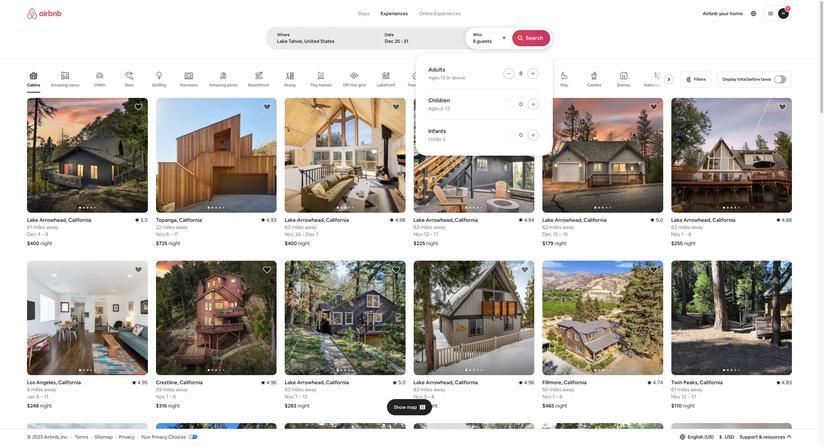 Task type: locate. For each thing, give the bounding box(es) containing it.
lake inside lake arrowhead, california 63 miles away nov 3 – 8 $187 night
[[414, 380, 425, 386]]

lake inside lake arrowhead, california 63 miles away nov 1 – 6 $255 night
[[672, 217, 683, 223]]

1 4.96 from the left
[[267, 380, 277, 386]]

adults ages 13 or above
[[429, 66, 466, 81]]

ages inside children ages 2–12
[[429, 105, 440, 112]]

stays button
[[353, 7, 375, 20]]

away inside lake arrowhead, california 63 miles away nov 1 – 6 $255 night
[[692, 224, 704, 230]]

2 horizontal spatial 5.0
[[656, 217, 664, 223]]

lake for lake arrowhead, california 63 miles away nov 7 – 12 $283 night
[[285, 380, 296, 386]]

61 for dec
[[27, 224, 32, 230]]

2 $400 from the left
[[285, 240, 297, 247]]

1 inside fillmore, california 50 miles away nov 1 – 6 $465 night
[[553, 394, 555, 400]]

experiences button
[[375, 7, 413, 20]]

lake up 26
[[285, 217, 296, 223]]

– inside lake arrowhead, california 63 miles away nov 1 – 6 $255 night
[[685, 231, 688, 237]]

arrowhead, inside lake arrowhead, california 63 miles away nov 26 – dec 1 $400 night
[[297, 217, 325, 223]]

away inside twin peaks, california 61 miles away nov 12 – 17 $110 night
[[691, 387, 703, 393]]

lake for lake arrowhead, california 63 miles away nov 26 – dec 1 $400 night
[[285, 217, 296, 223]]

4.96 for crestline, california 59 miles away nov 1 – 6 $316 night
[[267, 380, 277, 386]]

4.74
[[653, 380, 664, 386]]

parks
[[661, 82, 672, 88]]

1 horizontal spatial 5.0
[[398, 380, 406, 386]]

1 horizontal spatial 17
[[692, 394, 697, 400]]

5.0 out of 5 average rating image for lake arrowhead, california 63 miles away nov 7 – 12 $283 night
[[393, 380, 406, 386]]

cabins
[[27, 82, 40, 88]]

lake inside lake arrowhead, california 61 miles away dec 4 – 9 $400 night
[[27, 217, 38, 223]]

filters button
[[681, 71, 712, 88]]

castles
[[587, 82, 602, 88]]

ages down children
[[429, 105, 440, 112]]

5.0
[[141, 217, 148, 223], [656, 217, 664, 223], [398, 380, 406, 386]]

0 horizontal spatial 61
[[27, 224, 32, 230]]

0 vertical spatial 61
[[27, 224, 32, 230]]

1 horizontal spatial experiences
[[434, 10, 461, 17]]

add to wishlist: long beach, california image
[[779, 429, 787, 437]]

night down '15'
[[555, 240, 567, 247]]

$400 down 26
[[285, 240, 297, 247]]

nov inside lake arrowhead, california 63 miles away nov 1 – 6 $255 night
[[672, 231, 681, 237]]

0 vertical spatial add to wishlist: topanga, california image
[[263, 103, 271, 111]]

dec inside 'date dec 25 - 31'
[[385, 38, 394, 44]]

night inside los angeles, california 8 miles away jan 6 – 11 $248 night
[[40, 403, 52, 409]]

1 horizontal spatial 11
[[174, 231, 178, 237]]

8
[[473, 38, 476, 44], [520, 70, 523, 77], [27, 387, 30, 393], [432, 394, 435, 400]]

11 down 'topanga,'
[[174, 231, 178, 237]]

· right terms link
[[91, 434, 92, 440]]

0 horizontal spatial amazing
[[51, 82, 68, 88]]

privacy right your
[[152, 434, 167, 440]]

lake inside lake arrowhead, california 63 miles away nov 26 – dec 1 $400 night
[[285, 217, 296, 223]]

2 horizontal spatial 5.0 out of 5 average rating image
[[651, 217, 664, 223]]

california for lake arrowhead, california 63 miles away nov 3 – 8 $187 night
[[455, 380, 478, 386]]

away inside los angeles, california 8 miles away jan 6 – 11 $248 night
[[44, 387, 56, 393]]

miles for lake arrowhead, california 62 miles away dec 10 – 15 $179 night
[[550, 224, 562, 230]]

miles inside lake arrowhead, california 63 miles away nov 3 – 8 $187 night
[[421, 387, 433, 393]]

1 horizontal spatial 12
[[424, 231, 429, 237]]

nov down the 59
[[156, 394, 165, 400]]

1 vertical spatial 11
[[44, 394, 48, 400]]

$225
[[414, 240, 425, 247]]

0 horizontal spatial privacy
[[119, 434, 135, 440]]

0 for children
[[520, 101, 523, 108]]

– inside fillmore, california 50 miles away nov 1 – 6 $465 night
[[556, 394, 559, 400]]

1 ages from the top
[[429, 75, 440, 81]]

arrowhead, for 15
[[555, 217, 583, 223]]

away inside lake arrowhead, california 62 miles away dec 10 – 15 $179 night
[[563, 224, 575, 230]]

nov up $110
[[672, 394, 681, 400]]

1 horizontal spatial $400
[[285, 240, 297, 247]]

lake inside lake arrowhead, california 63 miles away nov 7 – 12 $283 night
[[285, 380, 296, 386]]

experiences up date
[[381, 10, 408, 17]]

miles up 3
[[421, 387, 433, 393]]

miles up the 10
[[550, 224, 562, 230]]

miles inside lake arrowhead, california 63 miles away nov 12 – 17 $225 night
[[421, 224, 433, 230]]

privacy inside your privacy choices link
[[152, 434, 167, 440]]

or
[[446, 75, 451, 81]]

lake up 3
[[414, 380, 425, 386]]

night right $465
[[556, 403, 568, 409]]

2 vertical spatial add to wishlist: lake arrowhead, california image
[[263, 429, 271, 437]]

17 inside lake arrowhead, california 63 miles away nov 12 – 17 $225 night
[[434, 231, 439, 237]]

lake arrowhead, california 63 miles away nov 12 – 17 $225 night
[[414, 217, 478, 247]]

lake up 7
[[285, 380, 296, 386]]

los angeles, california 8 miles away jan 6 – 11 $248 night
[[27, 380, 81, 409]]

17 inside twin peaks, california 61 miles away nov 12 – 17 $110 night
[[692, 394, 697, 400]]

0 horizontal spatial add to wishlist: topanga, california image
[[263, 103, 271, 111]]

miles down 'topanga,'
[[163, 224, 175, 230]]

0 horizontal spatial $400
[[27, 240, 39, 247]]

12 inside lake arrowhead, california 63 miles away nov 12 – 17 $225 night
[[424, 231, 429, 237]]

1 button
[[763, 5, 792, 22]]

new
[[125, 82, 134, 88]]

nov down 50
[[543, 394, 552, 400]]

amazing
[[51, 82, 68, 88], [209, 82, 226, 88]]

nov for lake arrowhead, california 63 miles away nov 7 – 12 $283 night
[[285, 394, 294, 400]]

miles up $255
[[679, 224, 691, 230]]

california inside lake arrowhead, california 63 miles away nov 12 – 17 $225 night
[[455, 217, 478, 223]]

night right $110
[[683, 403, 695, 409]]

63 inside lake arrowhead, california 63 miles away nov 7 – 12 $283 night
[[285, 387, 291, 393]]

infants
[[429, 128, 446, 135]]

0 vertical spatial 0
[[520, 101, 523, 108]]

twin peaks, california 61 miles away nov 12 – 17 $110 night
[[672, 380, 723, 409]]

lake arrowhead, california 63 miles away nov 26 – dec 1 $400 night
[[285, 217, 349, 247]]

15
[[563, 231, 568, 237]]

lake arrowhead, california 61 miles away dec 4 – 9 $400 night
[[27, 217, 91, 247]]

12 inside lake arrowhead, california 63 miles away nov 7 – 12 $283 night
[[303, 394, 308, 400]]

0 horizontal spatial 4.96
[[267, 380, 277, 386]]

lake up $255
[[672, 217, 683, 223]]

5.0 out of 5 average rating image
[[135, 217, 148, 223], [651, 217, 664, 223], [393, 380, 406, 386]]

miles up jan
[[31, 387, 43, 393]]

17 for 63 miles away
[[434, 231, 439, 237]]

4.74 out of 5 average rating image
[[648, 380, 664, 386]]

– for lake arrowhead, california 63 miles away nov 12 – 17 $225 night
[[430, 231, 433, 237]]

add to wishlist: lake arrowhead, california image
[[521, 103, 529, 111], [392, 266, 400, 274], [263, 429, 271, 437]]

add to wishlist: topanga, california image
[[263, 103, 271, 111], [650, 429, 658, 437]]

0 horizontal spatial 17
[[434, 231, 439, 237]]

$316
[[156, 403, 167, 409]]

2 ages from the top
[[429, 105, 440, 112]]

(us)
[[705, 434, 714, 440]]

lake inside lake arrowhead, california 63 miles away nov 12 – 17 $225 night
[[414, 217, 425, 223]]

lakefront
[[377, 82, 396, 88]]

nov left 26
[[285, 231, 294, 237]]

away inside lake arrowhead, california 61 miles away dec 4 – 9 $400 night
[[46, 224, 58, 230]]

night down 26
[[298, 240, 310, 247]]

–
[[42, 231, 44, 237], [170, 231, 173, 237], [302, 231, 305, 237], [430, 231, 433, 237], [560, 231, 562, 237], [685, 231, 688, 237], [41, 394, 43, 400], [169, 394, 172, 400], [299, 394, 302, 400], [428, 394, 431, 400], [556, 394, 559, 400], [688, 394, 691, 400]]

lake for lake arrowhead, california 62 miles away dec 10 – 15 $179 night
[[543, 217, 554, 223]]

group containing amazing views
[[27, 66, 677, 93]]

california
[[68, 217, 91, 223], [179, 217, 202, 223], [326, 217, 349, 223], [455, 217, 478, 223], [584, 217, 607, 223], [713, 217, 736, 223], [58, 380, 81, 386], [180, 380, 203, 386], [326, 380, 349, 386], [455, 380, 478, 386], [564, 380, 587, 386], [700, 380, 723, 386]]

2 0 from the top
[[520, 131, 523, 139]]

0 vertical spatial add to wishlist: los angeles, california image
[[134, 266, 142, 274]]

12 up $110
[[682, 394, 687, 400]]

views
[[69, 82, 80, 88]]

experiences tab panel
[[266, 27, 553, 156]]

©
[[27, 434, 31, 440]]

2
[[443, 136, 446, 142]]

4.95 out of 5 average rating image
[[132, 380, 148, 386]]

nov for lake arrowhead, california 63 miles away nov 26 – dec 1 $400 night
[[285, 231, 294, 237]]

resources
[[764, 434, 786, 440]]

night down 3
[[426, 403, 438, 409]]

night inside lake arrowhead, california 63 miles away nov 3 – 8 $187 night
[[426, 403, 438, 409]]

your privacy choices link
[[141, 434, 197, 441]]

arrowhead, inside lake arrowhead, california 62 miles away dec 10 – 15 $179 night
[[555, 217, 583, 223]]

privacy left your
[[119, 434, 135, 440]]

10
[[553, 231, 558, 237]]

0 horizontal spatial 12
[[303, 394, 308, 400]]

ages for children
[[429, 105, 440, 112]]

1 vertical spatial ages
[[429, 105, 440, 112]]

display
[[723, 77, 737, 82]]

1 vertical spatial 61
[[672, 387, 677, 393]]

online experiences
[[419, 10, 461, 17]]

show
[[394, 404, 406, 410]]

2 horizontal spatial add to wishlist: lake arrowhead, california image
[[521, 103, 529, 111]]

display total before taxes button
[[717, 71, 792, 88]]

miles down crestline,
[[163, 387, 175, 393]]

0 horizontal spatial experiences
[[381, 10, 408, 17]]

$400 down 4
[[27, 240, 39, 247]]

6 inside fillmore, california 50 miles away nov 1 – 6 $465 night
[[560, 394, 563, 400]]

8 inside los angeles, california 8 miles away jan 6 – 11 $248 night
[[27, 387, 30, 393]]

airbnb
[[703, 10, 718, 17]]

1
[[788, 6, 789, 11], [316, 231, 318, 237], [682, 231, 684, 237], [166, 394, 168, 400], [553, 394, 555, 400]]

lake arrowhead, california 63 miles away nov 3 – 8 $187 night
[[414, 380, 478, 409]]

lake for lake
[[471, 82, 480, 88]]

– inside lake arrowhead, california 63 miles away nov 7 – 12 $283 night
[[299, 394, 302, 400]]

dec down 62
[[543, 231, 552, 237]]

golfing
[[152, 82, 166, 88]]

california inside lake arrowhead, california 62 miles away dec 10 – 15 $179 night
[[584, 217, 607, 223]]

ages inside the adults ages 13 or above
[[429, 75, 440, 81]]

miles up 26
[[292, 224, 304, 230]]

2 privacy from the left
[[152, 434, 167, 440]]

ages down adults
[[429, 75, 440, 81]]

date dec 25 - 31
[[385, 32, 409, 44]]

miles down fillmore,
[[550, 387, 562, 393]]

1 vertical spatial add to wishlist: los angeles, california image
[[134, 429, 142, 437]]

$283
[[285, 403, 297, 409]]

california inside lake arrowhead, california 63 miles away nov 3 – 8 $187 night
[[455, 380, 478, 386]]

taxes
[[761, 77, 772, 82]]

group
[[27, 66, 677, 93], [27, 98, 148, 213], [156, 98, 277, 213], [285, 98, 406, 213], [414, 98, 535, 213], [543, 98, 664, 213], [672, 98, 792, 213], [27, 261, 148, 376], [156, 261, 277, 376], [285, 261, 406, 376], [414, 261, 535, 376], [543, 261, 664, 376], [672, 261, 792, 376], [27, 424, 148, 445], [156, 424, 277, 445], [285, 424, 406, 445], [414, 424, 535, 445], [543, 424, 664, 445], [672, 424, 792, 445]]

night inside the topanga, california 22 miles away nov 6 – 11 $725 night
[[169, 240, 181, 247]]

amazing pools
[[209, 82, 238, 88]]

arrowhead, inside lake arrowhead, california 61 miles away dec 4 – 9 $400 night
[[39, 217, 67, 223]]

california for los angeles, california 8 miles away jan 6 – 11 $248 night
[[58, 380, 81, 386]]

4.93
[[267, 217, 277, 223]]

topanga, california 22 miles away nov 6 – 11 $725 night
[[156, 217, 202, 247]]

1 0 from the top
[[520, 101, 523, 108]]

0 horizontal spatial 5.0 out of 5 average rating image
[[135, 217, 148, 223]]

61 inside lake arrowhead, california 61 miles away dec 4 – 9 $400 night
[[27, 224, 32, 230]]

nov inside lake arrowhead, california 63 miles away nov 12 – 17 $225 night
[[414, 231, 423, 237]]

– inside lake arrowhead, california 62 miles away dec 10 – 15 $179 night
[[560, 231, 562, 237]]

add to wishlist: lake arrowhead, california image for 5.0
[[392, 266, 400, 274]]

nov inside lake arrowhead, california 63 miles away nov 26 – dec 1 $400 night
[[285, 231, 294, 237]]

1 vertical spatial add to wishlist: lake arrowhead, california image
[[392, 266, 400, 274]]

add to wishlist: los angeles, california image
[[134, 266, 142, 274], [134, 429, 142, 437]]

california for lake arrowhead, california 61 miles away dec 4 – 9 $400 night
[[68, 217, 91, 223]]

amazing left views
[[51, 82, 68, 88]]

california for lake arrowhead, california 62 miles away dec 10 – 15 $179 night
[[584, 217, 607, 223]]

nov left 3
[[414, 394, 423, 400]]

night right $725
[[169, 240, 181, 247]]

$
[[720, 434, 722, 440]]

61 inside twin peaks, california 61 miles away nov 12 – 17 $110 night
[[672, 387, 677, 393]]

dec left 4
[[27, 231, 36, 237]]

away for lake arrowhead, california 63 miles away nov 3 – 8 $187 night
[[434, 387, 446, 393]]

3
[[424, 394, 427, 400]]

miles inside lake arrowhead, california 61 miles away dec 4 – 9 $400 night
[[33, 224, 45, 230]]

california inside twin peaks, california 61 miles away nov 12 – 17 $110 night
[[700, 380, 723, 386]]

add to wishlist: lake arrowhead, california image for lake arrowhead, california 61 miles away dec 4 – 9 $400 night
[[134, 103, 142, 111]]

1 $400 from the left
[[27, 240, 39, 247]]

1 horizontal spatial 5.0 out of 5 average rating image
[[393, 380, 406, 386]]

miles inside lake arrowhead, california 63 miles away nov 26 – dec 1 $400 night
[[292, 224, 304, 230]]

add to wishlist: lake arrowhead, california image
[[134, 103, 142, 111], [392, 103, 400, 111], [650, 103, 658, 111], [779, 103, 787, 111], [521, 266, 529, 274]]

1 add to wishlist: los angeles, california image from the top
[[134, 266, 142, 274]]

nov up '$225'
[[414, 231, 423, 237]]

2 horizontal spatial 12
[[682, 394, 687, 400]]

arrowhead, inside lake arrowhead, california 63 miles away nov 1 – 6 $255 night
[[684, 217, 712, 223]]

$400 inside lake arrowhead, california 63 miles away nov 26 – dec 1 $400 night
[[285, 240, 297, 247]]

1 horizontal spatial add to wishlist: lake arrowhead, california image
[[392, 266, 400, 274]]

1 vertical spatial 0
[[520, 131, 523, 139]]

nov inside twin peaks, california 61 miles away nov 12 – 17 $110 night
[[672, 394, 681, 400]]

away inside lake arrowhead, california 63 miles away nov 12 – 17 $225 night
[[434, 224, 446, 230]]

– for twin peaks, california 61 miles away nov 12 – 17 $110 night
[[688, 394, 691, 400]]

night down 7
[[298, 403, 310, 409]]

12 for $110
[[682, 394, 687, 400]]

miles inside lake arrowhead, california 62 miles away dec 10 – 15 $179 night
[[550, 224, 562, 230]]

0 vertical spatial 11
[[174, 231, 178, 237]]

1 inside "dropdown button"
[[788, 6, 789, 11]]

lake inside lake arrowhead, california 62 miles away dec 10 – 15 $179 night
[[543, 217, 554, 223]]

night inside lake arrowhead, california 63 miles away nov 12 – 17 $225 night
[[426, 240, 439, 247]]

night right $248
[[40, 403, 52, 409]]

63 for nov 1 – 6
[[672, 224, 677, 230]]

· right inc.
[[71, 434, 72, 440]]

online
[[419, 10, 433, 17]]

add to wishlist: lake arrowhead, california image for lake arrowhead, california 62 miles away dec 10 – 15 $179 night
[[650, 103, 658, 111]]

· left privacy link
[[115, 434, 116, 440]]

away
[[46, 224, 58, 230], [176, 224, 188, 230], [305, 224, 317, 230], [434, 224, 446, 230], [563, 224, 575, 230], [692, 224, 704, 230], [44, 387, 56, 393], [176, 387, 188, 393], [305, 387, 317, 393], [434, 387, 446, 393], [563, 387, 575, 393], [691, 387, 703, 393]]

miles down "twin"
[[678, 387, 690, 393]]

night right '$225'
[[426, 240, 439, 247]]

1 vertical spatial add to wishlist: topanga, california image
[[650, 429, 658, 437]]

lake right farms at the top
[[471, 82, 480, 88]]

night
[[40, 240, 52, 247], [169, 240, 181, 247], [298, 240, 310, 247], [426, 240, 439, 247], [555, 240, 567, 247], [684, 240, 696, 247], [40, 403, 52, 409], [168, 403, 180, 409], [298, 403, 310, 409], [426, 403, 438, 409], [556, 403, 568, 409], [683, 403, 695, 409]]

night right $316
[[168, 403, 180, 409]]

– inside lake arrowhead, california 63 miles away nov 26 – dec 1 $400 night
[[302, 231, 305, 237]]

arrowhead, inside lake arrowhead, california 63 miles away nov 3 – 8 $187 night
[[426, 380, 454, 386]]

0 horizontal spatial 11
[[44, 394, 48, 400]]

1 horizontal spatial 4.96
[[524, 380, 535, 386]]

ages for adults
[[429, 75, 440, 81]]

miles inside twin peaks, california 61 miles away nov 12 – 17 $110 night
[[678, 387, 690, 393]]

· left your
[[137, 434, 138, 440]]

13
[[441, 75, 445, 81]]

where
[[277, 32, 290, 38]]

away for lake arrowhead, california 62 miles away dec 10 – 15 $179 night
[[563, 224, 575, 230]]

dec right 26
[[306, 231, 315, 237]]

1 horizontal spatial privacy
[[152, 434, 167, 440]]

lake up 4
[[27, 217, 38, 223]]

away inside lake arrowhead, california 63 miles away nov 26 – dec 1 $400 night
[[305, 224, 317, 230]]

miles inside los angeles, california 8 miles away jan 6 – 11 $248 night
[[31, 387, 43, 393]]

omg!
[[94, 82, 105, 88]]

63 inside lake arrowhead, california 63 miles away nov 26 – dec 1 $400 night
[[285, 224, 291, 230]]

night down 9
[[40, 240, 52, 247]]

2 · from the left
[[91, 434, 92, 440]]

add to wishlist: twin peaks, california image
[[779, 266, 787, 274]]

nov for lake arrowhead, california 63 miles away nov 12 – 17 $225 night
[[414, 231, 423, 237]]

61
[[27, 224, 32, 230], [672, 387, 677, 393]]

dec inside lake arrowhead, california 62 miles away dec 10 – 15 $179 night
[[543, 231, 552, 237]]

amazing views
[[51, 82, 80, 88]]

arrowhead, for 9
[[39, 217, 67, 223]]

0 horizontal spatial 5.0
[[141, 217, 148, 223]]

nov left 7
[[285, 394, 294, 400]]

lake arrowhead, california 63 miles away nov 7 – 12 $283 night
[[285, 380, 349, 409]]

1 horizontal spatial 61
[[672, 387, 677, 393]]

11 down angeles,
[[44, 394, 48, 400]]

·
[[71, 434, 72, 440], [91, 434, 92, 440], [115, 434, 116, 440], [137, 434, 138, 440]]

show map
[[394, 404, 417, 410]]

amazing left 'pools'
[[209, 82, 226, 88]]

experiences right online
[[434, 10, 461, 17]]

twin
[[672, 380, 683, 386]]

add to wishlist: lake arrowhead, california image for lake arrowhead, california 63 miles away nov 1 – 6 $255 night
[[779, 103, 787, 111]]

home
[[730, 10, 743, 17]]

None search field
[[266, 0, 553, 156]]

add to wishlist: lake arrowhead, california image for lake arrowhead, california 63 miles away nov 3 – 8 $187 night
[[521, 266, 529, 274]]

8 inside who 8 guests
[[473, 38, 476, 44]]

topanga,
[[156, 217, 178, 223]]

lake up 62
[[543, 217, 554, 223]]

5.0 for lake arrowhead, california 61 miles away dec 4 – 9 $400 night
[[141, 217, 148, 223]]

– inside los angeles, california 8 miles away jan 6 – 11 $248 night
[[41, 394, 43, 400]]

add to wishlist: brea, california image
[[392, 429, 400, 437]]

night right $255
[[684, 240, 696, 247]]

63 for nov 12 – 17
[[414, 224, 420, 230]]

nov up $255
[[672, 231, 681, 237]]

nov for lake arrowhead, california 63 miles away nov 3 – 8 $187 night
[[414, 394, 423, 400]]

5.0 for lake arrowhead, california 62 miles away dec 10 – 15 $179 night
[[656, 217, 664, 223]]

miles up '$225'
[[421, 224, 433, 230]]

0
[[520, 101, 523, 108], [520, 131, 523, 139]]

22
[[156, 224, 162, 230]]

63 inside lake arrowhead, california 63 miles away nov 12 – 17 $225 night
[[414, 224, 420, 230]]

add to wishlist: crestline, california image
[[263, 266, 271, 274]]

63 for nov 26 – dec 1
[[285, 224, 291, 230]]

los
[[27, 380, 35, 386]]

domes
[[617, 82, 631, 88]]

11 inside los angeles, california 8 miles away jan 6 – 11 $248 night
[[44, 394, 48, 400]]

lake for lake arrowhead, california 63 miles away nov 1 – 6 $255 night
[[672, 217, 683, 223]]

2 4.96 from the left
[[524, 380, 535, 386]]

dec down date
[[385, 38, 394, 44]]

privacy
[[119, 434, 135, 440], [152, 434, 167, 440]]

sitemap
[[95, 434, 113, 440]]

nov down "22"
[[156, 231, 165, 237]]

– for lake arrowhead, california 63 miles away nov 3 – 8 $187 night
[[428, 394, 431, 400]]

off-the-grid
[[343, 82, 366, 88]]

away inside lake arrowhead, california 63 miles away nov 3 – 8 $187 night
[[434, 387, 446, 393]]

4.93 out of 5 average rating image
[[261, 217, 277, 223]]

0 vertical spatial 17
[[434, 231, 439, 237]]

63
[[285, 224, 291, 230], [414, 224, 420, 230], [672, 224, 677, 230], [285, 387, 291, 393], [414, 387, 420, 393]]

0 vertical spatial add to wishlist: lake arrowhead, california image
[[521, 103, 529, 111]]

-
[[401, 38, 403, 44]]

miles up 4
[[33, 224, 45, 230]]

63 inside lake arrowhead, california 63 miles away nov 3 – 8 $187 night
[[414, 387, 420, 393]]

miles inside fillmore, california 50 miles away nov 1 – 6 $465 night
[[550, 387, 562, 393]]

0 vertical spatial ages
[[429, 75, 440, 81]]

add to wishlist: lake arrowhead, california image for lake arrowhead, california 63 miles away nov 26 – dec 1 $400 night
[[392, 103, 400, 111]]

sitemap link
[[95, 434, 113, 440]]

dec inside lake arrowhead, california 61 miles away dec 4 – 9 $400 night
[[27, 231, 36, 237]]

miles up 7
[[292, 387, 304, 393]]

california inside lake arrowhead, california 63 miles away nov 1 – 6 $255 night
[[713, 217, 736, 223]]

1 vertical spatial 17
[[692, 394, 697, 400]]

lake right "4.98"
[[414, 217, 425, 223]]

california inside the topanga, california 22 miles away nov 6 – 11 $725 night
[[179, 217, 202, 223]]

– inside lake arrowhead, california 61 miles away dec 4 – 9 $400 night
[[42, 231, 44, 237]]

12 up '$225'
[[424, 231, 429, 237]]

away inside lake arrowhead, california 63 miles away nov 7 – 12 $283 night
[[305, 387, 317, 393]]

1 experiences from the left
[[381, 10, 408, 17]]

california inside lake arrowhead, california 63 miles away nov 7 – 12 $283 night
[[326, 380, 349, 386]]

amazing for amazing pools
[[209, 82, 226, 88]]

0 horizontal spatial add to wishlist: lake arrowhead, california image
[[263, 429, 271, 437]]

12 right 7
[[303, 394, 308, 400]]

1 horizontal spatial amazing
[[209, 82, 226, 88]]



Task type: describe. For each thing, give the bounding box(es) containing it.
6 inside lake arrowhead, california 63 miles away nov 1 – 6 $255 night
[[689, 231, 692, 237]]

63 for nov 7 – 12
[[285, 387, 291, 393]]

3 · from the left
[[115, 434, 116, 440]]

california inside crestline, california 59 miles away nov 1 – 6 $316 night
[[180, 380, 203, 386]]

&
[[759, 434, 763, 440]]

4.88
[[782, 217, 792, 223]]

0 for infants
[[520, 131, 523, 139]]

national parks
[[645, 82, 672, 88]]

profile element
[[477, 0, 792, 27]]

fillmore, california 50 miles away nov 1 – 6 $465 night
[[543, 380, 587, 409]]

1 horizontal spatial add to wishlist: topanga, california image
[[650, 429, 658, 437]]

nov inside the topanga, california 22 miles away nov 6 – 11 $725 night
[[156, 231, 165, 237]]

peaks,
[[684, 380, 699, 386]]

4.95
[[138, 380, 148, 386]]

night inside lake arrowhead, california 63 miles away nov 26 – dec 1 $400 night
[[298, 240, 310, 247]]

experiences inside button
[[381, 10, 408, 17]]

english
[[688, 434, 704, 440]]

2 experiences from the left
[[434, 10, 461, 17]]

4.98
[[395, 217, 406, 223]]

jan
[[27, 394, 35, 400]]

4.98 out of 5 average rating image
[[390, 217, 406, 223]]

away for twin peaks, california 61 miles away nov 12 – 17 $110 night
[[691, 387, 703, 393]]

amazing for amazing views
[[51, 82, 68, 88]]

$187
[[414, 403, 425, 409]]

$248
[[27, 403, 39, 409]]

miles inside crestline, california 59 miles away nov 1 – 6 $316 night
[[163, 387, 175, 393]]

the-
[[350, 82, 358, 88]]

away for los angeles, california 8 miles away jan 6 – 11 $248 night
[[44, 387, 56, 393]]

arrowhead, for 8
[[426, 380, 454, 386]]

pools
[[227, 82, 238, 88]]

homes
[[319, 82, 332, 88]]

airbnb your home link
[[699, 6, 747, 21]]

miles for lake arrowhead, california 63 miles away nov 3 – 8 $187 night
[[421, 387, 433, 393]]

your
[[141, 434, 151, 440]]

$255
[[672, 240, 683, 247]]

– inside the topanga, california 22 miles away nov 6 – 11 $725 night
[[170, 231, 173, 237]]

total
[[738, 77, 747, 82]]

lake for lake arrowhead, california 63 miles away nov 12 – 17 $225 night
[[414, 217, 425, 223]]

nov inside crestline, california 59 miles away nov 1 – 6 $316 night
[[156, 394, 165, 400]]

17 for 61 miles away
[[692, 394, 697, 400]]

who
[[473, 32, 482, 38]]

english (us) button
[[680, 434, 714, 440]]

english (us)
[[688, 434, 714, 440]]

61 for nov
[[672, 387, 677, 393]]

– for lake arrowhead, california 63 miles away nov 1 – 6 $255 night
[[685, 231, 688, 237]]

night inside lake arrowhead, california 63 miles away nov 1 – 6 $255 night
[[684, 240, 696, 247]]

62
[[543, 224, 549, 230]]

beachfront
[[248, 82, 270, 88]]

support & resources
[[740, 434, 786, 440]]

arrowhead, for dec
[[297, 217, 325, 223]]

away inside crestline, california 59 miles away nov 1 – 6 $316 night
[[176, 387, 188, 393]]

national
[[645, 82, 660, 88]]

– for lake arrowhead, california 61 miles away dec 4 – 9 $400 night
[[42, 231, 44, 237]]

california for lake arrowhead, california 63 miles away nov 7 – 12 $283 night
[[326, 380, 349, 386]]

2–12
[[441, 105, 450, 112]]

miles for lake arrowhead, california 63 miles away nov 26 – dec 1 $400 night
[[292, 224, 304, 230]]

children ages 2–12
[[429, 97, 450, 112]]

lake arrowhead, california 63 miles away nov 1 – 6 $255 night
[[672, 217, 736, 247]]

terms
[[75, 434, 88, 440]]

4.88 out of 5 average rating image
[[777, 217, 792, 223]]

night inside twin peaks, california 61 miles away nov 12 – 17 $110 night
[[683, 403, 695, 409]]

$465
[[543, 403, 555, 409]]

night inside lake arrowhead, california 62 miles away dec 10 – 15 $179 night
[[555, 240, 567, 247]]

1 inside lake arrowhead, california 63 miles away nov 1 – 6 $255 night
[[682, 231, 684, 237]]

dec inside lake arrowhead, california 63 miles away nov 26 – dec 1 $400 night
[[306, 231, 315, 237]]

angeles,
[[36, 380, 57, 386]]

– for lake arrowhead, california 62 miles away dec 10 – 15 $179 night
[[560, 231, 562, 237]]

crestline, california 59 miles away nov 1 – 6 $316 night
[[156, 380, 203, 409]]

trending
[[408, 82, 425, 88]]

adults
[[429, 66, 445, 73]]

away inside the topanga, california 22 miles away nov 6 – 11 $725 night
[[176, 224, 188, 230]]

lake for lake arrowhead, california 63 miles away nov 3 – 8 $187 night
[[414, 380, 425, 386]]

lake for lake arrowhead, california 61 miles away dec 4 – 9 $400 night
[[27, 217, 38, 223]]

date
[[385, 32, 394, 38]]

7
[[295, 394, 298, 400]]

4.96 for lake arrowhead, california 63 miles away nov 3 – 8 $187 night
[[524, 380, 535, 386]]

airbnb,
[[44, 434, 60, 440]]

4.83
[[782, 380, 792, 386]]

4
[[38, 231, 41, 237]]

6 inside crestline, california 59 miles away nov 1 – 6 $316 night
[[173, 394, 176, 400]]

terms · sitemap · privacy
[[75, 434, 135, 440]]

none search field containing adults
[[266, 0, 553, 156]]

miles for lake arrowhead, california 63 miles away nov 12 – 17 $225 night
[[421, 224, 433, 230]]

6 inside los angeles, california 8 miles away jan 6 – 11 $248 night
[[36, 394, 39, 400]]

california for twin peaks, california 61 miles away nov 12 – 17 $110 night
[[700, 380, 723, 386]]

skiing
[[284, 82, 296, 88]]

4 · from the left
[[137, 434, 138, 440]]

25
[[395, 38, 400, 44]]

privacy link
[[119, 434, 135, 440]]

63 for nov 3 – 8
[[414, 387, 420, 393]]

miles for los angeles, california 8 miles away jan 6 – 11 $248 night
[[31, 387, 43, 393]]

nov for lake arrowhead, california 63 miles away nov 1 – 6 $255 night
[[672, 231, 681, 237]]

add to wishlist: lake arrowhead, california image for 4.94
[[521, 103, 529, 111]]

camping
[[526, 82, 544, 88]]

who 8 guests
[[473, 32, 492, 44]]

5.0 out of 5 average rating image for lake arrowhead, california 61 miles away dec 4 – 9 $400 night
[[135, 217, 148, 223]]

play
[[561, 82, 569, 88]]

off-
[[343, 82, 350, 88]]

fillmore,
[[543, 380, 563, 386]]

online experiences link
[[413, 7, 467, 20]]

$725
[[156, 240, 167, 247]]

31
[[404, 38, 409, 44]]

12 for $225
[[424, 231, 429, 237]]

california for lake arrowhead, california 63 miles away nov 1 – 6 $255 night
[[713, 217, 736, 223]]

8 inside lake arrowhead, california 63 miles away nov 3 – 8 $187 night
[[432, 394, 435, 400]]

away for lake arrowhead, california 63 miles away nov 26 – dec 1 $400 night
[[305, 224, 317, 230]]

farms
[[440, 82, 452, 88]]

2023
[[32, 434, 43, 440]]

4.94
[[524, 217, 535, 223]]

night inside lake arrowhead, california 61 miles away dec 4 – 9 $400 night
[[40, 240, 52, 247]]

nov for twin peaks, california 61 miles away nov 12 – 17 $110 night
[[672, 394, 681, 400]]

mansions
[[180, 82, 198, 88]]

1 privacy from the left
[[119, 434, 135, 440]]

Where field
[[277, 38, 366, 44]]

1 · from the left
[[71, 434, 72, 440]]

show map button
[[387, 399, 432, 416]]

add to wishlist: fillmore, california image
[[650, 266, 658, 274]]

what can we help you find? tab list
[[353, 7, 413, 20]]

– for los angeles, california 8 miles away jan 6 – 11 $248 night
[[41, 394, 43, 400]]

away inside fillmore, california 50 miles away nov 1 – 6 $465 night
[[563, 387, 575, 393]]

above
[[452, 75, 466, 81]]

guests
[[477, 38, 492, 44]]

miles for lake arrowhead, california 61 miles away dec 4 – 9 $400 night
[[33, 224, 45, 230]]

4.94 out of 5 average rating image
[[519, 217, 535, 223]]

6 inside the topanga, california 22 miles away nov 6 – 11 $725 night
[[166, 231, 169, 237]]

$ usd
[[720, 434, 735, 440]]

nov inside fillmore, california 50 miles away nov 1 – 6 $465 night
[[543, 394, 552, 400]]

support
[[740, 434, 758, 440]]

usd
[[725, 434, 735, 440]]

crestline,
[[156, 380, 179, 386]]

$400 inside lake arrowhead, california 61 miles away dec 4 – 9 $400 night
[[27, 240, 39, 247]]

5.0 out of 5 average rating image for lake arrowhead, california 62 miles away dec 10 – 15 $179 night
[[651, 217, 664, 223]]

california for lake arrowhead, california 63 miles away nov 26 – dec 1 $400 night
[[326, 217, 349, 223]]

arrowhead, for 12
[[297, 380, 325, 386]]

4.83 out of 5 average rating image
[[777, 380, 792, 386]]

add to wishlist: topanga, california image
[[521, 429, 529, 437]]

11 inside the topanga, california 22 miles away nov 6 – 11 $725 night
[[174, 231, 178, 237]]

2 add to wishlist: los angeles, california image from the top
[[134, 429, 142, 437]]

night inside crestline, california 59 miles away nov 1 – 6 $316 night
[[168, 403, 180, 409]]

1 inside lake arrowhead, california 63 miles away nov 26 – dec 1 $400 night
[[316, 231, 318, 237]]

terms link
[[75, 434, 88, 440]]

away for lake arrowhead, california 63 miles away nov 7 – 12 $283 night
[[305, 387, 317, 393]]

– inside crestline, california 59 miles away nov 1 – 6 $316 night
[[169, 394, 172, 400]]

california inside fillmore, california 50 miles away nov 1 – 6 $465 night
[[564, 380, 587, 386]]

4.96 out of 5 average rating image
[[261, 380, 277, 386]]

inc.
[[61, 434, 68, 440]]

miles for twin peaks, california 61 miles away nov 12 – 17 $110 night
[[678, 387, 690, 393]]

children
[[429, 97, 450, 104]]

your
[[719, 10, 729, 17]]

design
[[499, 82, 512, 88]]

away for lake arrowhead, california 61 miles away dec 4 – 9 $400 night
[[46, 224, 58, 230]]

– for lake arrowhead, california 63 miles away nov 26 – dec 1 $400 night
[[302, 231, 305, 237]]

5.0 for lake arrowhead, california 63 miles away nov 7 – 12 $283 night
[[398, 380, 406, 386]]

– for lake arrowhead, california 63 miles away nov 7 – 12 $283 night
[[299, 394, 302, 400]]

9
[[45, 231, 48, 237]]

night inside fillmore, california 50 miles away nov 1 – 6 $465 night
[[556, 403, 568, 409]]

miles for lake arrowhead, california 63 miles away nov 1 – 6 $255 night
[[679, 224, 691, 230]]

lake arrowhead, california 62 miles away dec 10 – 15 $179 night
[[543, 217, 607, 247]]

away for lake arrowhead, california 63 miles away nov 12 – 17 $225 night
[[434, 224, 446, 230]]

miles for lake arrowhead, california 63 miles away nov 7 – 12 $283 night
[[292, 387, 304, 393]]

1 inside crestline, california 59 miles away nov 1 – 6 $316 night
[[166, 394, 168, 400]]

arrowhead, for 6
[[684, 217, 712, 223]]

arrowhead, for 17
[[426, 217, 454, 223]]

away for lake arrowhead, california 63 miles away nov 1 – 6 $255 night
[[692, 224, 704, 230]]

tiny homes
[[310, 82, 332, 88]]

4.96 out of 5 average rating image
[[519, 380, 535, 386]]

night inside lake arrowhead, california 63 miles away nov 7 – 12 $283 night
[[298, 403, 310, 409]]

59
[[156, 387, 162, 393]]

miles inside the topanga, california 22 miles away nov 6 – 11 $725 night
[[163, 224, 175, 230]]

map
[[407, 404, 417, 410]]

infants under 2
[[429, 128, 446, 142]]

26
[[295, 231, 301, 237]]

california for lake arrowhead, california 63 miles away nov 12 – 17 $225 night
[[455, 217, 478, 223]]

your privacy choices
[[141, 434, 186, 440]]



Task type: vqa. For each thing, say whether or not it's contained in the screenshot.


